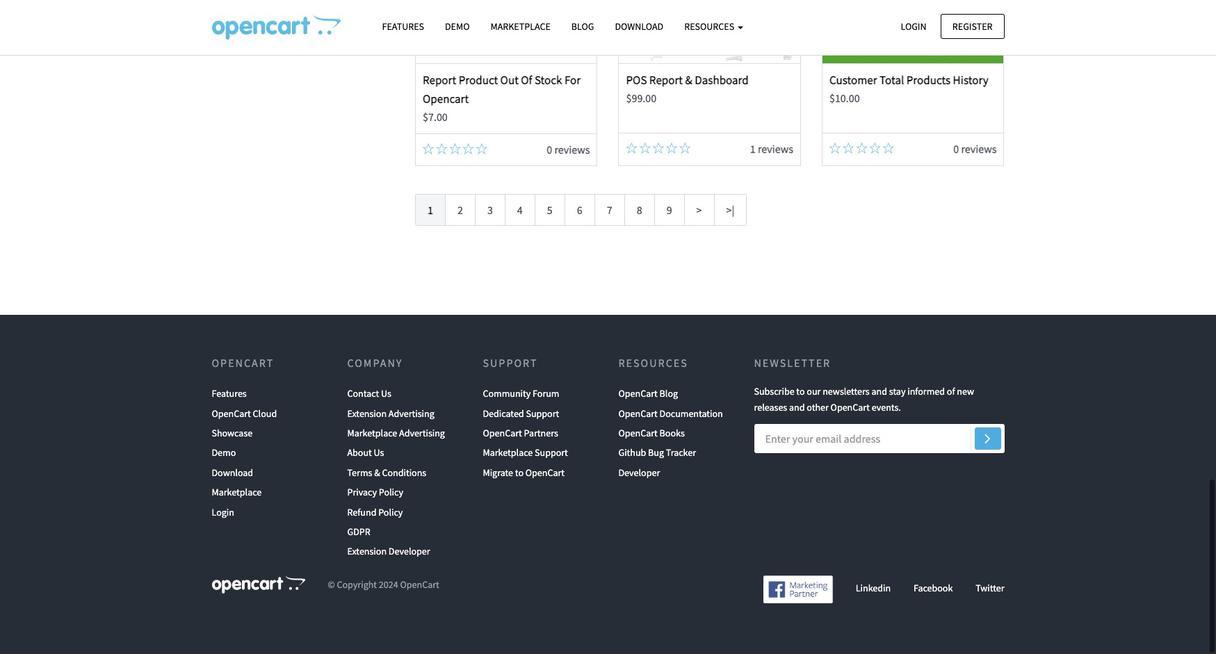 Task type: locate. For each thing, give the bounding box(es) containing it.
1 horizontal spatial download
[[615, 20, 664, 33]]

support down partners on the left bottom of the page
[[535, 447, 568, 459]]

1 policy from the top
[[379, 486, 404, 499]]

& left dashboard
[[686, 72, 693, 88]]

0 horizontal spatial &
[[374, 467, 380, 479]]

marketplace link up of
[[480, 15, 561, 39]]

0 vertical spatial demo link
[[435, 15, 480, 39]]

to down marketplace support 'link'
[[515, 467, 524, 479]]

0 horizontal spatial developer
[[389, 546, 430, 558]]

0 vertical spatial resources
[[685, 20, 737, 33]]

download up pos
[[615, 20, 664, 33]]

advertising up marketplace advertising
[[389, 407, 435, 420]]

1 horizontal spatial &
[[686, 72, 693, 88]]

opencart down newsletters
[[831, 401, 870, 414]]

dashboard
[[695, 72, 749, 88]]

1 horizontal spatial download link
[[605, 15, 674, 39]]

1 vertical spatial support
[[526, 407, 560, 420]]

0 horizontal spatial to
[[515, 467, 524, 479]]

login for the top login link
[[901, 20, 927, 32]]

opencart books
[[619, 427, 685, 440]]

extension
[[348, 407, 387, 420], [348, 546, 387, 558]]

1 horizontal spatial 0 reviews
[[954, 142, 997, 156]]

1 for 1 reviews
[[751, 142, 756, 156]]

login
[[901, 20, 927, 32], [212, 506, 234, 519]]

advertising for marketplace advertising
[[399, 427, 445, 440]]

advertising
[[389, 407, 435, 420], [399, 427, 445, 440]]

support
[[483, 356, 538, 370], [526, 407, 560, 420], [535, 447, 568, 459]]

privacy policy link
[[348, 483, 404, 503]]

opencart for opencart cloud
[[212, 407, 251, 420]]

0 vertical spatial &
[[686, 72, 693, 88]]

resources up dashboard
[[685, 20, 737, 33]]

to for migrate
[[515, 467, 524, 479]]

download link up pos
[[605, 15, 674, 39]]

to
[[797, 386, 805, 398], [515, 467, 524, 479]]

1 horizontal spatial login
[[901, 20, 927, 32]]

policy down terms & conditions link
[[379, 486, 404, 499]]

2 vertical spatial support
[[535, 447, 568, 459]]

report inside report product out of stock for opencart $7.00
[[423, 72, 457, 88]]

1 horizontal spatial reviews
[[758, 142, 794, 156]]

report product out of stock for opencart link
[[423, 72, 581, 107]]

opencart for opencart partners
[[483, 427, 522, 440]]

facebook link
[[914, 583, 953, 595]]

support inside 'link'
[[535, 447, 568, 459]]

1 horizontal spatial login link
[[889, 14, 939, 39]]

0 horizontal spatial blog
[[572, 20, 594, 33]]

tracker
[[666, 447, 697, 459]]

0 horizontal spatial reviews
[[555, 143, 590, 156]]

gdpr link
[[348, 523, 371, 542]]

demo link down showcase
[[212, 443, 236, 463]]

newsletter
[[755, 356, 832, 370]]

0 horizontal spatial download link
[[212, 463, 253, 483]]

github bug tracker
[[619, 447, 697, 459]]

copyright
[[337, 579, 377, 591]]

1 vertical spatial blog
[[660, 388, 678, 400]]

github
[[619, 447, 647, 459]]

0 vertical spatial advertising
[[389, 407, 435, 420]]

support up community
[[483, 356, 538, 370]]

2 policy from the top
[[379, 506, 403, 519]]

1 vertical spatial us
[[374, 447, 384, 459]]

features link
[[372, 15, 435, 39], [212, 384, 247, 404]]

1 report from the left
[[423, 72, 457, 88]]

support for marketplace
[[535, 447, 568, 459]]

1 vertical spatial advertising
[[399, 427, 445, 440]]

customer
[[830, 72, 878, 88]]

$10.00
[[830, 91, 860, 105]]

0 horizontal spatial features
[[212, 388, 247, 400]]

register link
[[941, 14, 1005, 39]]

extension down contact us link
[[348, 407, 387, 420]]

extension developer link
[[348, 542, 430, 562]]

&
[[686, 72, 693, 88], [374, 467, 380, 479]]

to left 'our'
[[797, 386, 805, 398]]

1 vertical spatial 1
[[428, 203, 433, 217]]

our
[[807, 386, 821, 398]]

star light o image
[[640, 143, 651, 154], [653, 143, 664, 154], [830, 143, 841, 154], [883, 143, 895, 154], [423, 143, 434, 154], [450, 143, 461, 154], [463, 143, 474, 154]]

opencart - marketplace image
[[212, 15, 341, 40]]

1 vertical spatial features
[[212, 388, 247, 400]]

1
[[751, 142, 756, 156], [428, 203, 433, 217]]

2 extension from the top
[[348, 546, 387, 558]]

terms
[[348, 467, 372, 479]]

blog up the opencart documentation
[[660, 388, 678, 400]]

register
[[953, 20, 993, 32]]

4
[[518, 203, 523, 217]]

marketplace link
[[480, 15, 561, 39], [212, 483, 262, 503]]

1 horizontal spatial demo
[[445, 20, 470, 33]]

0 vertical spatial marketplace link
[[480, 15, 561, 39]]

policy down the privacy policy 'link'
[[379, 506, 403, 519]]

0 horizontal spatial download
[[212, 467, 253, 479]]

1 extension from the top
[[348, 407, 387, 420]]

marketplace up migrate
[[483, 447, 533, 459]]

opencart cloud
[[212, 407, 277, 420]]

download
[[615, 20, 664, 33], [212, 467, 253, 479]]

0 vertical spatial and
[[872, 386, 888, 398]]

login for the left login link
[[212, 506, 234, 519]]

to inside subscribe to our newsletters and stay informed of new releases and other opencart events.
[[797, 386, 805, 398]]

0 vertical spatial demo
[[445, 20, 470, 33]]

0 horizontal spatial demo link
[[212, 443, 236, 463]]

0 vertical spatial login
[[901, 20, 927, 32]]

1 vertical spatial and
[[790, 401, 805, 414]]

opencart down marketplace support 'link'
[[526, 467, 565, 479]]

8
[[637, 203, 643, 217]]

about us
[[348, 447, 384, 459]]

1 vertical spatial developer
[[389, 546, 430, 558]]

github bug tracker link
[[619, 443, 697, 463]]

developer down github
[[619, 467, 660, 479]]

2
[[458, 203, 463, 217]]

1 vertical spatial extension
[[348, 546, 387, 558]]

1 horizontal spatial and
[[872, 386, 888, 398]]

0 vertical spatial features
[[382, 20, 424, 33]]

us right about on the left of the page
[[374, 447, 384, 459]]

and left other
[[790, 401, 805, 414]]

twitter link
[[976, 583, 1005, 595]]

0 horizontal spatial and
[[790, 401, 805, 414]]

0 reviews down history
[[954, 142, 997, 156]]

1 horizontal spatial 0
[[954, 142, 960, 156]]

download link down showcase link
[[212, 463, 253, 483]]

7 link
[[595, 194, 625, 226]]

reviews
[[758, 142, 794, 156], [962, 142, 997, 156], [555, 143, 590, 156]]

opencart books link
[[619, 424, 685, 443]]

opencart image
[[212, 576, 305, 594]]

customer total products history link
[[830, 72, 989, 88]]

extension down gdpr "link" on the bottom of the page
[[348, 546, 387, 558]]

0
[[954, 142, 960, 156], [547, 143, 553, 156]]

0 vertical spatial download
[[615, 20, 664, 33]]

linkedin link
[[856, 583, 891, 595]]

developer up 2024
[[389, 546, 430, 558]]

about
[[348, 447, 372, 459]]

7
[[607, 203, 613, 217]]

1 horizontal spatial marketplace link
[[480, 15, 561, 39]]

0 horizontal spatial report
[[423, 72, 457, 88]]

contact us link
[[348, 384, 392, 404]]

policy inside the privacy policy 'link'
[[379, 486, 404, 499]]

0 vertical spatial developer
[[619, 467, 660, 479]]

star light o image
[[627, 143, 638, 154], [667, 143, 678, 154], [680, 143, 691, 154], [843, 143, 854, 154], [857, 143, 868, 154], [870, 143, 881, 154], [436, 143, 448, 154], [476, 143, 488, 154]]

demo up product
[[445, 20, 470, 33]]

us up extension advertising
[[381, 388, 392, 400]]

migrate
[[483, 467, 513, 479]]

marketplace up of
[[491, 20, 551, 33]]

download link for demo
[[212, 463, 253, 483]]

1 vertical spatial download link
[[212, 463, 253, 483]]

resources up opencart blog
[[619, 356, 689, 370]]

policy inside "refund policy" link
[[379, 506, 403, 519]]

marketplace link down showcase link
[[212, 483, 262, 503]]

report right pos
[[650, 72, 683, 88]]

1 vertical spatial login link
[[212, 503, 234, 523]]

report product out of stock for opencart $7.00
[[423, 72, 581, 124]]

opencart up showcase
[[212, 407, 251, 420]]

demo link up product
[[435, 15, 480, 39]]

opencart partners
[[483, 427, 559, 440]]

features for opencart cloud
[[212, 388, 247, 400]]

1 horizontal spatial to
[[797, 386, 805, 398]]

opencart up github
[[619, 427, 658, 440]]

stay
[[890, 386, 906, 398]]

1 vertical spatial policy
[[379, 506, 403, 519]]

of
[[521, 72, 533, 88]]

facebook
[[914, 583, 953, 595]]

2 horizontal spatial reviews
[[962, 142, 997, 156]]

products
[[907, 72, 951, 88]]

1 horizontal spatial developer
[[619, 467, 660, 479]]

login link
[[889, 14, 939, 39], [212, 503, 234, 523]]

>|
[[727, 203, 735, 217]]

1 reviews
[[751, 142, 794, 156]]

1 vertical spatial marketplace link
[[212, 483, 262, 503]]

report up the opencart at the top left
[[423, 72, 457, 88]]

2 report from the left
[[650, 72, 683, 88]]

opencart
[[423, 91, 469, 107]]

0 horizontal spatial login
[[212, 506, 234, 519]]

0 vertical spatial blog
[[572, 20, 594, 33]]

advertising down extension advertising link
[[399, 427, 445, 440]]

1 vertical spatial demo
[[212, 447, 236, 459]]

extension for extension advertising
[[348, 407, 387, 420]]

report product out of stock for opencart image
[[416, 0, 597, 63]]

0 vertical spatial support
[[483, 356, 538, 370]]

download down showcase link
[[212, 467, 253, 479]]

1 vertical spatial features link
[[212, 384, 247, 404]]

1 vertical spatial &
[[374, 467, 380, 479]]

forum
[[533, 388, 560, 400]]

opencart up opencart cloud
[[212, 356, 274, 370]]

customer total products history $10.00
[[830, 72, 989, 105]]

0 vertical spatial extension
[[348, 407, 387, 420]]

1 horizontal spatial features link
[[372, 15, 435, 39]]

marketplace up about us
[[348, 427, 397, 440]]

and up events.
[[872, 386, 888, 398]]

0 horizontal spatial 0 reviews
[[547, 143, 590, 156]]

report inside pos report & dashboard $99.00
[[650, 72, 683, 88]]

policy for privacy policy
[[379, 486, 404, 499]]

1 vertical spatial download
[[212, 467, 253, 479]]

developer link
[[619, 463, 660, 483]]

demo down showcase link
[[212, 447, 236, 459]]

1 for 1
[[428, 203, 433, 217]]

0 vertical spatial policy
[[379, 486, 404, 499]]

refund policy link
[[348, 503, 403, 523]]

1 horizontal spatial 1
[[751, 142, 756, 156]]

0 horizontal spatial 1
[[428, 203, 433, 217]]

& right terms
[[374, 467, 380, 479]]

0 horizontal spatial 0
[[547, 143, 553, 156]]

0 vertical spatial 1
[[751, 142, 756, 156]]

cloud
[[253, 407, 277, 420]]

features
[[382, 20, 424, 33], [212, 388, 247, 400]]

download link
[[605, 15, 674, 39], [212, 463, 253, 483]]

and
[[872, 386, 888, 398], [790, 401, 805, 414]]

other
[[807, 401, 829, 414]]

0 horizontal spatial demo
[[212, 447, 236, 459]]

support up partners on the left bottom of the page
[[526, 407, 560, 420]]

opencart down the dedicated
[[483, 427, 522, 440]]

1 horizontal spatial report
[[650, 72, 683, 88]]

opencart documentation
[[619, 407, 723, 420]]

blog inside 'link'
[[572, 20, 594, 33]]

0 vertical spatial features link
[[372, 15, 435, 39]]

books
[[660, 427, 685, 440]]

0 horizontal spatial features link
[[212, 384, 247, 404]]

5 link
[[535, 194, 565, 226]]

0 vertical spatial to
[[797, 386, 805, 398]]

> link
[[684, 194, 715, 226]]

opencart down opencart blog link
[[619, 407, 658, 420]]

1 vertical spatial login
[[212, 506, 234, 519]]

opencart up the opencart documentation
[[619, 388, 658, 400]]

1 horizontal spatial features
[[382, 20, 424, 33]]

0 vertical spatial download link
[[605, 15, 674, 39]]

facebook marketing partner image
[[764, 576, 833, 604]]

0 vertical spatial us
[[381, 388, 392, 400]]

1 vertical spatial to
[[515, 467, 524, 479]]

events.
[[872, 401, 902, 414]]

advertising for extension advertising
[[389, 407, 435, 420]]

documentation
[[660, 407, 723, 420]]

blog up for at left
[[572, 20, 594, 33]]

0 reviews up 6 in the top left of the page
[[547, 143, 590, 156]]

pos report & dashboard link
[[627, 72, 749, 88]]

resources
[[685, 20, 737, 33], [619, 356, 689, 370]]



Task type: vqa. For each thing, say whether or not it's contained in the screenshot.
2nd plus square o icon from the top
no



Task type: describe. For each thing, give the bounding box(es) containing it.
extension advertising
[[348, 407, 435, 420]]

reviews for report product out of stock for opencart
[[555, 143, 590, 156]]

$7.00
[[423, 110, 448, 124]]

pos report & dashboard $99.00
[[627, 72, 749, 105]]

marketplace support
[[483, 447, 568, 459]]

product
[[459, 72, 498, 88]]

opencart for opencart documentation
[[619, 407, 658, 420]]

©
[[328, 579, 335, 591]]

3 link
[[475, 194, 506, 226]]

1 horizontal spatial blog
[[660, 388, 678, 400]]

opencart blog
[[619, 388, 678, 400]]

stock
[[535, 72, 563, 88]]

newsletters
[[823, 386, 870, 398]]

terms & conditions
[[348, 467, 427, 479]]

marketplace down showcase link
[[212, 486, 262, 499]]

terms & conditions link
[[348, 463, 427, 483]]

opencart blog link
[[619, 384, 678, 404]]

0 horizontal spatial login link
[[212, 503, 234, 523]]

marketplace advertising link
[[348, 424, 445, 443]]

partners
[[524, 427, 559, 440]]

policy for refund policy
[[379, 506, 403, 519]]

download for demo
[[212, 467, 253, 479]]

pos report & dashboard image
[[620, 0, 801, 63]]

to for subscribe
[[797, 386, 805, 398]]

extension advertising link
[[348, 404, 435, 424]]

1 horizontal spatial demo link
[[435, 15, 480, 39]]

>
[[697, 203, 702, 217]]

migrate to opencart
[[483, 467, 565, 479]]

6
[[577, 203, 583, 217]]

out
[[501, 72, 519, 88]]

history
[[954, 72, 989, 88]]

informed
[[908, 386, 946, 398]]

9 link
[[654, 194, 685, 226]]

community forum link
[[483, 384, 560, 404]]

customer total products history image
[[823, 0, 1004, 63]]

community forum
[[483, 388, 560, 400]]

twitter
[[976, 583, 1005, 595]]

company
[[348, 356, 403, 370]]

privacy
[[348, 486, 377, 499]]

8 link
[[625, 194, 655, 226]]

1 vertical spatial demo link
[[212, 443, 236, 463]]

refund policy
[[348, 506, 403, 519]]

features link for opencart cloud
[[212, 384, 247, 404]]

0 horizontal spatial marketplace link
[[212, 483, 262, 503]]

angle right image
[[985, 430, 991, 446]]

9
[[667, 203, 672, 217]]

new
[[958, 386, 975, 398]]

releases
[[755, 401, 788, 414]]

opencart for opencart
[[212, 356, 274, 370]]

reviews for pos report & dashboard
[[758, 142, 794, 156]]

opencart cloud link
[[212, 404, 277, 424]]

total
[[880, 72, 905, 88]]

us for contact us
[[381, 388, 392, 400]]

contact us
[[348, 388, 392, 400]]

3
[[488, 203, 493, 217]]

migrate to opencart link
[[483, 463, 565, 483]]

features link for demo
[[372, 15, 435, 39]]

marketplace inside 'link'
[[483, 447, 533, 459]]

gdpr
[[348, 526, 371, 539]]

features for demo
[[382, 20, 424, 33]]

refund
[[348, 506, 377, 519]]

0 vertical spatial login link
[[889, 14, 939, 39]]

dedicated support
[[483, 407, 560, 420]]

dedicated
[[483, 407, 524, 420]]

marketplace support link
[[483, 443, 568, 463]]

showcase link
[[212, 424, 253, 443]]

download for blog
[[615, 20, 664, 33]]

contact
[[348, 388, 379, 400]]

of
[[947, 386, 956, 398]]

support for dedicated
[[526, 407, 560, 420]]

opencart for opencart blog
[[619, 388, 658, 400]]

& inside pos report & dashboard $99.00
[[686, 72, 693, 88]]

5
[[547, 203, 553, 217]]

0 reviews for customer total products history
[[954, 142, 997, 156]]

extension developer
[[348, 546, 430, 558]]

2024
[[379, 579, 398, 591]]

0 reviews for report product out of stock for opencart
[[547, 143, 590, 156]]

1 vertical spatial resources
[[619, 356, 689, 370]]

opencart for opencart books
[[619, 427, 658, 440]]

© copyright 2024 opencart
[[328, 579, 440, 591]]

opencart inside subscribe to our newsletters and stay informed of new releases and other opencart events.
[[831, 401, 870, 414]]

reviews for customer total products history
[[962, 142, 997, 156]]

6 link
[[565, 194, 595, 226]]

>| link
[[714, 194, 747, 226]]

linkedin
[[856, 583, 891, 595]]

us for about us
[[374, 447, 384, 459]]

Enter your email address text field
[[755, 424, 1005, 453]]

conditions
[[382, 467, 427, 479]]

resources link
[[674, 15, 754, 39]]

4 link
[[505, 194, 536, 226]]

download link for blog
[[605, 15, 674, 39]]

0 for customer total products history
[[954, 142, 960, 156]]

extension for extension developer
[[348, 546, 387, 558]]

for
[[565, 72, 581, 88]]

showcase
[[212, 427, 253, 440]]

0 for report product out of stock for opencart
[[547, 143, 553, 156]]

subscribe to our newsletters and stay informed of new releases and other opencart events.
[[755, 386, 975, 414]]

subscribe
[[755, 386, 795, 398]]

dedicated support link
[[483, 404, 560, 424]]

opencart right 2024
[[400, 579, 440, 591]]

$99.00
[[627, 91, 657, 105]]

2 link
[[445, 194, 476, 226]]



